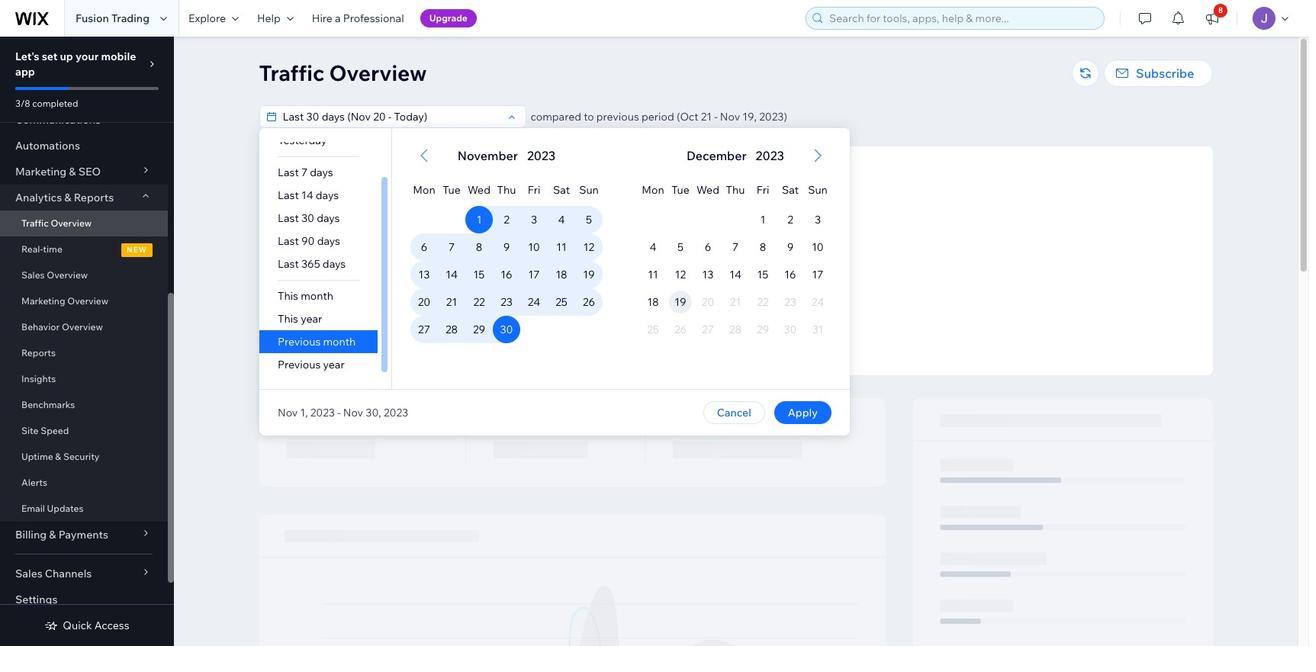 Task type: locate. For each thing, give the bounding box(es) containing it.
3 up the more
[[814, 213, 821, 227]]

1 horizontal spatial mon
[[641, 183, 664, 197]]

0 vertical spatial -
[[714, 110, 718, 124]]

1 horizontal spatial -
[[714, 110, 718, 124]]

21 up 28
[[446, 295, 457, 309]]

list box containing yesterday
[[259, 129, 391, 376]]

1 vertical spatial 18
[[647, 295, 658, 309]]

sales down real-
[[21, 269, 45, 281]]

2 3 from the left
[[814, 213, 821, 227]]

to right how
[[717, 311, 726, 323]]

mon tue wed thu up wednesday, november 1, 2023 cell
[[413, 183, 516, 197]]

days for last 7 days
[[310, 166, 333, 179]]

month up this year
[[300, 289, 333, 303]]

2 for 10
[[503, 213, 509, 227]]

0 vertical spatial 18
[[555, 268, 567, 282]]

last 365 days
[[277, 257, 345, 271]]

sales inside popup button
[[15, 567, 43, 581]]

2 10 from the left
[[811, 240, 823, 254]]

17 up 24 at top left
[[528, 268, 539, 282]]

- left "30,"
[[337, 406, 340, 420]]

overview down analytics & reports
[[51, 217, 92, 229]]

days up last 14 days
[[310, 166, 333, 179]]

a for professional
[[335, 11, 341, 25]]

mon tue wed thu for 7
[[413, 183, 516, 197]]

wed for 8
[[467, 183, 490, 197]]

seo
[[78, 165, 101, 179]]

2 horizontal spatial 7
[[732, 240, 738, 254]]

days for last 14 days
[[315, 188, 338, 202]]

10
[[528, 240, 540, 254], [811, 240, 823, 254]]

sales for sales channels
[[15, 567, 43, 581]]

0 horizontal spatial thu
[[497, 183, 516, 197]]

0 horizontal spatial 17
[[528, 268, 539, 282]]

hire inside hire a marketing expert link
[[686, 334, 704, 346]]

1 vertical spatial 30
[[500, 323, 513, 336]]

Search for tools, apps, help & more... field
[[825, 8, 1099, 29]]

1 vertical spatial 11
[[648, 268, 658, 282]]

0 horizontal spatial a
[[335, 11, 341, 25]]

27
[[418, 323, 430, 336]]

19 up 26
[[583, 268, 594, 282]]

2 sun from the left
[[808, 183, 827, 197]]

0 vertical spatial month
[[300, 289, 333, 303]]

thu down december
[[726, 183, 745, 197]]

1 horizontal spatial 12
[[675, 268, 686, 282]]

sales
[[21, 269, 45, 281], [15, 567, 43, 581]]

12
[[583, 240, 594, 254], [675, 268, 686, 282]]

& inside popup button
[[69, 165, 76, 179]]

21 inside row
[[446, 295, 457, 309]]

14 up last 30 days
[[301, 188, 313, 202]]

1 2 from the left
[[503, 213, 509, 227]]

0 horizontal spatial to
[[584, 110, 594, 124]]

& left seo
[[69, 165, 76, 179]]

5
[[586, 213, 592, 227], [677, 240, 683, 254]]

-
[[714, 110, 718, 124], [337, 406, 340, 420]]

traffic.
[[820, 285, 848, 296]]

2 1 from the left
[[760, 213, 765, 227]]

19 up learn
[[674, 295, 686, 309]]

0 horizontal spatial mon tue wed thu
[[413, 183, 516, 197]]

last 7 days
[[277, 166, 333, 179]]

reports
[[74, 191, 114, 204], [21, 347, 56, 359]]

1 vertical spatial traffic
[[21, 217, 49, 229]]

year for this year
[[300, 312, 322, 326]]

1 vertical spatial a
[[706, 334, 711, 346]]

1 vertical spatial 5
[[677, 240, 683, 254]]

last down last 14 days
[[277, 211, 299, 225]]

help button
[[248, 0, 303, 37]]

traffic overview
[[259, 60, 427, 86], [21, 217, 92, 229]]

nov left "30,"
[[343, 406, 363, 420]]

2 right wednesday, november 1, 2023 cell
[[503, 213, 509, 227]]

None field
[[278, 106, 502, 127]]

13 up overview
[[702, 268, 713, 282]]

1 horizontal spatial year
[[323, 358, 344, 372]]

1 15 from the left
[[473, 268, 484, 282]]

previous
[[596, 110, 639, 124]]

9 up 23
[[503, 240, 509, 254]]

let's
[[15, 50, 39, 63]]

sales channels
[[15, 567, 92, 581]]

1 17 from the left
[[528, 268, 539, 282]]

app
[[15, 65, 35, 79]]

1 horizontal spatial 9
[[787, 240, 793, 254]]

1 horizontal spatial thu
[[726, 183, 745, 197]]

0 horizontal spatial 9
[[503, 240, 509, 254]]

your inside 'let's set up your mobile app'
[[76, 50, 99, 63]]

2023 right "30,"
[[383, 406, 408, 420]]

1 1 from the left
[[476, 213, 481, 227]]

grid containing december
[[621, 128, 849, 389]]

0 horizontal spatial year
[[300, 312, 322, 326]]

1 horizontal spatial to
[[717, 311, 726, 323]]

0 vertical spatial traffic
[[751, 267, 783, 280]]

1 16 from the left
[[500, 268, 512, 282]]

2 fri from the left
[[756, 183, 769, 197]]

this down 'this month'
[[277, 312, 298, 326]]

6 up 20 on the left top of page
[[421, 240, 427, 254]]

6
[[421, 240, 427, 254], [704, 240, 711, 254]]

2023 down 2023)
[[755, 148, 784, 163]]

1 horizontal spatial alert
[[682, 146, 788, 165]]

sun for 12
[[579, 183, 598, 197]]

hire inside hire a professional link
[[312, 11, 333, 25]]

29
[[473, 323, 485, 336]]

& right billing
[[49, 528, 56, 542]]

0 horizontal spatial traffic
[[21, 217, 49, 229]]

0 vertical spatial hire
[[312, 11, 333, 25]]

1 6 from the left
[[421, 240, 427, 254]]

& for billing
[[49, 528, 56, 542]]

1
[[476, 213, 481, 227], [760, 213, 765, 227]]

0 vertical spatial 4
[[558, 213, 565, 227]]

to left previous
[[584, 110, 594, 124]]

15 up "site"
[[757, 268, 768, 282]]

0 horizontal spatial tue
[[442, 183, 460, 197]]

1 horizontal spatial 3
[[814, 213, 821, 227]]

0 vertical spatial your
[[76, 50, 99, 63]]

thursday, november 30, 2023 cell
[[492, 316, 520, 343]]

2 2 from the left
[[787, 213, 793, 227]]

a for marketing
[[706, 334, 711, 346]]

2 tue from the left
[[671, 183, 689, 197]]

marketing overview link
[[0, 288, 168, 314]]

year down 'previous month'
[[323, 358, 344, 372]]

2 this from the top
[[277, 312, 298, 326]]

1 vertical spatial -
[[337, 406, 340, 420]]

1 inside cell
[[476, 213, 481, 227]]

1 horizontal spatial 2
[[787, 213, 793, 227]]

overview
[[329, 60, 427, 86], [51, 217, 92, 229], [47, 269, 88, 281], [67, 295, 108, 307], [62, 321, 103, 333]]

0 horizontal spatial mon
[[413, 183, 435, 197]]

2 previous from the top
[[277, 358, 320, 372]]

fri for 8
[[756, 183, 769, 197]]

1 vertical spatial reports
[[21, 347, 56, 359]]

1 horizontal spatial fri
[[756, 183, 769, 197]]

insights link
[[0, 366, 168, 392]]

0 horizontal spatial 19
[[583, 268, 594, 282]]

2 sat from the left
[[782, 183, 798, 197]]

mon tue wed thu down december
[[641, 183, 745, 197]]

1 horizontal spatial 30
[[500, 323, 513, 336]]

sat for 9
[[782, 183, 798, 197]]

17 up the more
[[812, 268, 823, 282]]

1 grid from the left
[[392, 128, 621, 389]]

days up last 30 days
[[315, 188, 338, 202]]

site
[[762, 285, 777, 296]]

1 mon tue wed thu from the left
[[413, 183, 516, 197]]

18 left an
[[647, 295, 658, 309]]

overview for behavior overview link
[[62, 321, 103, 333]]

2 alert from the left
[[682, 146, 788, 165]]

behavior
[[21, 321, 60, 333]]

0 horizontal spatial 8
[[475, 240, 482, 254]]

11
[[556, 240, 566, 254], [648, 268, 658, 282]]

0 vertical spatial marketing
[[15, 165, 67, 179]]

traffic overview up "time"
[[21, 217, 92, 229]]

0 horizontal spatial 7
[[301, 166, 307, 179]]

2 last from the top
[[277, 188, 299, 202]]

sat down compared
[[553, 183, 570, 197]]

2 vertical spatial your
[[754, 311, 774, 323]]

alert containing november
[[453, 146, 560, 165]]

2 grid from the left
[[621, 128, 849, 389]]

0 vertical spatial this
[[277, 289, 298, 303]]

nov left 1,
[[277, 406, 297, 420]]

year up 'previous month'
[[300, 312, 322, 326]]

1 sat from the left
[[553, 183, 570, 197]]

reports inside dropdown button
[[74, 191, 114, 204]]

1 mon from the left
[[413, 183, 435, 197]]

2 wed from the left
[[696, 183, 719, 197]]

17
[[528, 268, 539, 282], [812, 268, 823, 282]]

14 up 28
[[445, 268, 457, 282]]

0 horizontal spatial sat
[[553, 183, 570, 197]]

1 fri from the left
[[527, 183, 540, 197]]

previous down this year
[[277, 335, 320, 349]]

1 vertical spatial hire
[[686, 334, 704, 346]]

& for analytics
[[64, 191, 71, 204]]

0 horizontal spatial hire
[[312, 11, 333, 25]]

1 previous from the top
[[277, 335, 320, 349]]

wed up wednesday, november 1, 2023 cell
[[467, 183, 490, 197]]

tue for 5
[[671, 183, 689, 197]]

2 mon from the left
[[641, 183, 664, 197]]

last for last 14 days
[[277, 188, 299, 202]]

wed down december
[[696, 183, 719, 197]]

cancel button
[[703, 401, 765, 424]]

1 horizontal spatial traffic
[[259, 60, 324, 86]]

traffic up "site"
[[751, 267, 783, 280]]

1 10 from the left
[[528, 240, 540, 254]]

23
[[500, 295, 512, 309]]

days for last 365 days
[[322, 257, 345, 271]]

sales up settings on the left of page
[[15, 567, 43, 581]]

0 horizontal spatial 5
[[586, 213, 592, 227]]

last 14 days
[[277, 188, 338, 202]]

2
[[503, 213, 509, 227], [787, 213, 793, 227]]

hire for hire a professional
[[312, 11, 333, 25]]

0 vertical spatial 5
[[586, 213, 592, 227]]

overview up marketing overview
[[47, 269, 88, 281]]

traffic
[[259, 60, 324, 86], [21, 217, 49, 229]]

0 vertical spatial 11
[[556, 240, 566, 254]]

reports down seo
[[74, 191, 114, 204]]

overview down sales overview link
[[67, 295, 108, 307]]

0 horizontal spatial 16
[[500, 268, 512, 282]]

2 13 from the left
[[702, 268, 713, 282]]

reports up insights
[[21, 347, 56, 359]]

9 up has
[[787, 240, 793, 254]]

10 up the more
[[811, 240, 823, 254]]

5 inside row
[[677, 240, 683, 254]]

0 horizontal spatial 13
[[418, 268, 429, 282]]

get
[[648, 285, 663, 296]]

alerts link
[[0, 470, 168, 496]]

0 vertical spatial 30
[[301, 211, 314, 225]]

1 3 from the left
[[531, 213, 537, 227]]

0 horizontal spatial reports
[[21, 347, 56, 359]]

wed
[[467, 183, 490, 197], [696, 183, 719, 197]]

row containing 6
[[410, 233, 602, 261]]

a left the professional
[[335, 11, 341, 25]]

0 vertical spatial sales
[[21, 269, 45, 281]]

& for marketing
[[69, 165, 76, 179]]

hire right help button
[[312, 11, 333, 25]]

hire down how
[[686, 334, 704, 346]]

days up the last 90 days
[[316, 211, 339, 225]]

1 thu from the left
[[497, 183, 516, 197]]

grid
[[392, 128, 621, 389], [621, 128, 849, 389]]

behavior overview
[[21, 321, 103, 333]]

year
[[300, 312, 322, 326], [323, 358, 344, 372]]

1 horizontal spatial a
[[706, 334, 711, 346]]

1 horizontal spatial 10
[[811, 240, 823, 254]]

1 row group from the left
[[392, 206, 621, 389]]

1 vertical spatial 12
[[675, 268, 686, 282]]

1 horizontal spatial 19
[[674, 295, 686, 309]]

expert
[[758, 334, 786, 346]]

tue for 7
[[442, 183, 460, 197]]

last down the last 7 days
[[277, 188, 299, 202]]

previous
[[277, 335, 320, 349], [277, 358, 320, 372]]

3 right wednesday, november 1, 2023 cell
[[531, 213, 537, 227]]

3/8 completed
[[15, 98, 78, 109]]

1 alert from the left
[[453, 146, 560, 165]]

your right boost
[[754, 311, 774, 323]]

1 vertical spatial 21
[[446, 295, 457, 309]]

16 up 23
[[500, 268, 512, 282]]

nov
[[720, 110, 740, 124], [277, 406, 297, 420], [343, 406, 363, 420]]

row containing 27
[[410, 316, 602, 343]]

let's set up your mobile app
[[15, 50, 136, 79]]

nov left the 19,
[[720, 110, 740, 124]]

1 down november
[[476, 213, 481, 227]]

last for last 30 days
[[277, 211, 299, 225]]

traffic
[[751, 267, 783, 280], [776, 311, 801, 323]]

benchmarks
[[21, 399, 75, 410]]

1 horizontal spatial 18
[[647, 295, 658, 309]]

subscribe button
[[1104, 60, 1213, 87]]

list box
[[259, 129, 391, 376]]

1 tue from the left
[[442, 183, 460, 197]]

site speed link
[[0, 418, 168, 444]]

& right uptime
[[55, 451, 61, 462]]

1 up not enough traffic you'll get an overview once your site has more traffic.
[[760, 213, 765, 227]]

this up this year
[[277, 289, 298, 303]]

1 sun from the left
[[579, 183, 598, 197]]

0 vertical spatial year
[[300, 312, 322, 326]]

1 wed from the left
[[467, 183, 490, 197]]

marketing up behavior
[[21, 295, 65, 307]]

alert down the 19,
[[682, 146, 788, 165]]

last left 90 at the left top
[[277, 234, 299, 248]]

0 vertical spatial reports
[[74, 191, 114, 204]]

a
[[335, 11, 341, 25], [706, 334, 711, 346]]

hire for hire a marketing expert
[[686, 334, 704, 346]]

365
[[301, 257, 320, 271]]

2 up has
[[787, 213, 793, 227]]

marketing up analytics
[[15, 165, 67, 179]]

1 horizontal spatial 6
[[704, 240, 711, 254]]

marketing inside popup button
[[15, 165, 67, 179]]

13 up 20 on the left top of page
[[418, 268, 429, 282]]

0 vertical spatial a
[[335, 11, 341, 25]]

month up previous year on the bottom left of the page
[[323, 335, 355, 349]]

30 right 29 in the left of the page
[[500, 323, 513, 336]]

1 horizontal spatial 4
[[649, 240, 656, 254]]

row containing 18
[[639, 288, 831, 316]]

26
[[582, 295, 595, 309]]

30 up 90 at the left top
[[301, 211, 314, 225]]

14 up once
[[729, 268, 741, 282]]

automations
[[15, 139, 80, 153]]

sat down 2023)
[[782, 183, 798, 197]]

0 horizontal spatial 1
[[476, 213, 481, 227]]

row
[[410, 169, 602, 206], [639, 169, 831, 206], [410, 206, 602, 233], [639, 206, 831, 233], [410, 233, 602, 261], [639, 233, 831, 261], [410, 261, 602, 288], [639, 261, 831, 288], [410, 288, 602, 316], [639, 288, 831, 316], [410, 316, 602, 343], [639, 316, 831, 343], [410, 343, 602, 371]]

1 horizontal spatial 21
[[701, 110, 712, 124]]

traffic down help button
[[259, 60, 324, 86]]

row group for grid containing november
[[392, 206, 621, 389]]

2 row group from the left
[[621, 206, 849, 389]]

row group
[[392, 206, 621, 389], [621, 206, 849, 389]]

marketing for marketing & seo
[[15, 165, 67, 179]]

last up last 14 days
[[277, 166, 299, 179]]

tue down november
[[442, 183, 460, 197]]

- right '(oct'
[[714, 110, 718, 124]]

payments
[[58, 528, 108, 542]]

not enough traffic you'll get an overview once your site has more traffic.
[[624, 267, 848, 296]]

traffic overview down hire a professional
[[259, 60, 427, 86]]

alert down compared
[[453, 146, 560, 165]]

12 up 26
[[583, 240, 594, 254]]

12 left 'not'
[[675, 268, 686, 282]]

last left 365
[[277, 257, 299, 271]]

traffic down analytics
[[21, 217, 49, 229]]

0 horizontal spatial fri
[[527, 183, 540, 197]]

5 last from the top
[[277, 257, 299, 271]]

21 right '(oct'
[[701, 110, 712, 124]]

boost
[[728, 311, 752, 323]]

19,
[[743, 110, 757, 124]]

your left "site"
[[740, 285, 759, 296]]

your inside not enough traffic you'll get an overview once your site has more traffic.
[[740, 285, 759, 296]]

month for this month
[[300, 289, 333, 303]]

1 vertical spatial year
[[323, 358, 344, 372]]

thu
[[497, 183, 516, 197], [726, 183, 745, 197]]

1 last from the top
[[277, 166, 299, 179]]

analytics & reports
[[15, 191, 114, 204]]

& down marketing & seo
[[64, 191, 71, 204]]

16 up has
[[784, 268, 796, 282]]

overview down marketing overview link
[[62, 321, 103, 333]]

2023
[[527, 148, 555, 163], [755, 148, 784, 163], [310, 406, 335, 420], [383, 406, 408, 420]]

0 horizontal spatial 4
[[558, 213, 565, 227]]

1 horizontal spatial 11
[[648, 268, 658, 282]]

6 up 'not'
[[704, 240, 711, 254]]

2 mon tue wed thu from the left
[[641, 183, 745, 197]]

18 up 25
[[555, 268, 567, 282]]

1 horizontal spatial 16
[[784, 268, 796, 282]]

1 vertical spatial traffic overview
[[21, 217, 92, 229]]

10 up 24 at top left
[[528, 240, 540, 254]]

0 horizontal spatial 30
[[301, 211, 314, 225]]

1 horizontal spatial hire
[[686, 334, 704, 346]]

sidebar element
[[0, 0, 174, 646]]

traffic down has
[[776, 311, 801, 323]]

1 vertical spatial month
[[323, 335, 355, 349]]

14
[[301, 188, 313, 202], [445, 268, 457, 282], [729, 268, 741, 282]]

4 last from the top
[[277, 234, 299, 248]]

2 17 from the left
[[812, 268, 823, 282]]

mon
[[413, 183, 435, 197], [641, 183, 664, 197]]

this for this year
[[277, 312, 298, 326]]

your right up
[[76, 50, 99, 63]]

1 vertical spatial marketing
[[21, 295, 65, 307]]

2 16 from the left
[[784, 268, 796, 282]]

alert
[[453, 146, 560, 165], [682, 146, 788, 165]]

last for last 7 days
[[277, 166, 299, 179]]

11 up 25
[[556, 240, 566, 254]]

help
[[257, 11, 281, 25]]

1 vertical spatial your
[[740, 285, 759, 296]]

3 last from the top
[[277, 211, 299, 225]]

2023 right 1,
[[310, 406, 335, 420]]

9
[[503, 240, 509, 254], [787, 240, 793, 254]]

1 vertical spatial this
[[277, 312, 298, 326]]

15 up 22
[[473, 268, 484, 282]]

1 horizontal spatial mon tue wed thu
[[641, 183, 745, 197]]

row containing 11
[[639, 261, 831, 288]]

1 horizontal spatial 14
[[445, 268, 457, 282]]

alert containing december
[[682, 146, 788, 165]]

sales channels button
[[0, 561, 168, 587]]

days right 90 at the left top
[[317, 234, 340, 248]]

0 horizontal spatial wed
[[467, 183, 490, 197]]

21
[[701, 110, 712, 124], [446, 295, 457, 309]]

2 thu from the left
[[726, 183, 745, 197]]

fri
[[527, 183, 540, 197], [756, 183, 769, 197]]

year for previous year
[[323, 358, 344, 372]]

1 this from the top
[[277, 289, 298, 303]]

0 horizontal spatial 3
[[531, 213, 537, 227]]

0 horizontal spatial 14
[[301, 188, 313, 202]]

days right 365
[[322, 257, 345, 271]]

quick access button
[[44, 619, 129, 632]]

month
[[300, 289, 333, 303], [323, 335, 355, 349]]

0 horizontal spatial 10
[[528, 240, 540, 254]]

0 vertical spatial to
[[584, 110, 594, 124]]

16
[[500, 268, 512, 282], [784, 268, 796, 282]]

a down how
[[706, 334, 711, 346]]



Task type: vqa. For each thing, say whether or not it's contained in the screenshot.
right Hire
yes



Task type: describe. For each thing, give the bounding box(es) containing it.
sales overview link
[[0, 262, 168, 288]]

22
[[473, 295, 485, 309]]

8 inside button
[[1218, 5, 1223, 15]]

hire a marketing expert
[[686, 334, 786, 346]]

this month
[[277, 289, 333, 303]]

an
[[665, 285, 675, 296]]

upgrade button
[[420, 9, 477, 27]]

(oct
[[677, 110, 699, 124]]

yesterday
[[277, 134, 326, 147]]

1 13 from the left
[[418, 268, 429, 282]]

row containing 13
[[410, 261, 602, 288]]

sales overview
[[21, 269, 88, 281]]

mon for 4
[[641, 183, 664, 197]]

marketing & seo button
[[0, 159, 168, 185]]

this for this month
[[277, 289, 298, 303]]

0 vertical spatial traffic
[[259, 60, 324, 86]]

1 9 from the left
[[503, 240, 509, 254]]

uptime
[[21, 451, 53, 462]]

trading
[[111, 11, 150, 25]]

0 vertical spatial 21
[[701, 110, 712, 124]]

email
[[21, 503, 45, 514]]

24
[[527, 295, 540, 309]]

2 6 from the left
[[704, 240, 711, 254]]

& for uptime
[[55, 451, 61, 462]]

sales for sales overview
[[21, 269, 45, 281]]

0 horizontal spatial nov
[[277, 406, 297, 420]]

fri for 10
[[527, 183, 540, 197]]

compared
[[531, 110, 581, 124]]

mon for 6
[[413, 183, 435, 197]]

last 90 days
[[277, 234, 340, 248]]

2023 down compared
[[527, 148, 555, 163]]

3 for 9
[[814, 213, 821, 227]]

overview down the professional
[[329, 60, 427, 86]]

0 horizontal spatial -
[[337, 406, 340, 420]]

overview for traffic overview link
[[51, 217, 92, 229]]

thu for 7
[[726, 183, 745, 197]]

analytics & reports button
[[0, 185, 168, 211]]

row containing 20
[[410, 288, 602, 316]]

1,
[[300, 406, 307, 420]]

month for previous month
[[323, 335, 355, 349]]

settings
[[15, 593, 58, 607]]

wednesday, november 1, 2023 cell
[[465, 206, 492, 233]]

marketing
[[713, 334, 756, 346]]

up
[[60, 50, 73, 63]]

uptime & security link
[[0, 444, 168, 470]]

marketing & seo
[[15, 165, 101, 179]]

learn
[[671, 311, 695, 323]]

apply
[[788, 406, 817, 420]]

thu for 9
[[497, 183, 516, 197]]

previous for previous year
[[277, 358, 320, 372]]

professional
[[343, 11, 404, 25]]

quick access
[[63, 619, 129, 632]]

20
[[417, 295, 430, 309]]

updates
[[47, 503, 84, 514]]

upgrade
[[429, 12, 468, 24]]

2 15 from the left
[[757, 268, 768, 282]]

sun for 10
[[808, 183, 827, 197]]

1 vertical spatial traffic
[[776, 311, 801, 323]]

has
[[779, 285, 794, 296]]

period
[[642, 110, 674, 124]]

traffic overview inside traffic overview link
[[21, 217, 92, 229]]

alerts
[[21, 477, 47, 488]]

grid containing november
[[392, 128, 621, 389]]

channels
[[45, 567, 92, 581]]

security
[[63, 451, 100, 462]]

days for last 30 days
[[316, 211, 339, 225]]

0 vertical spatial 19
[[583, 268, 594, 282]]

nov 1, 2023 - nov 30, 2023
[[277, 406, 408, 420]]

last for last 365 days
[[277, 257, 299, 271]]

2 horizontal spatial 14
[[729, 268, 741, 282]]

0 vertical spatial 12
[[583, 240, 594, 254]]

marketing for marketing overview
[[21, 295, 65, 307]]

new
[[127, 245, 147, 255]]

automations link
[[0, 133, 168, 159]]

page skeleton image
[[259, 398, 1213, 646]]

time
[[43, 243, 62, 255]]

7 inside list box
[[301, 166, 307, 179]]

traffic inside not enough traffic you'll get an overview once your site has more traffic.
[[751, 267, 783, 280]]

0 vertical spatial traffic overview
[[259, 60, 427, 86]]

apply button
[[774, 401, 831, 424]]

more
[[796, 285, 818, 296]]

insights
[[21, 373, 56, 385]]

30 inside cell
[[500, 323, 513, 336]]

last 30 days
[[277, 211, 339, 225]]

communications
[[15, 113, 101, 127]]

learn how to boost your traffic link
[[671, 310, 801, 324]]

this year
[[277, 312, 322, 326]]

reports link
[[0, 340, 168, 366]]

not
[[689, 267, 708, 280]]

enough
[[710, 267, 749, 280]]

1 horizontal spatial 8
[[759, 240, 766, 254]]

communications button
[[0, 107, 168, 133]]

email updates
[[21, 503, 84, 514]]

4 inside row
[[649, 240, 656, 254]]

30,
[[365, 406, 381, 420]]

explore
[[188, 11, 226, 25]]

billing & payments button
[[0, 522, 168, 548]]

3/8
[[15, 98, 30, 109]]

mobile
[[101, 50, 136, 63]]

wed for 6
[[696, 183, 719, 197]]

1 vertical spatial 19
[[674, 295, 686, 309]]

8 button
[[1195, 0, 1229, 37]]

quick
[[63, 619, 92, 632]]

previous year
[[277, 358, 344, 372]]

sat for 11
[[553, 183, 570, 197]]

overview for sales overview link
[[47, 269, 88, 281]]

settings link
[[0, 587, 168, 613]]

mon tue wed thu for 5
[[641, 183, 745, 197]]

access
[[94, 619, 129, 632]]

2 9 from the left
[[787, 240, 793, 254]]

speed
[[41, 425, 69, 436]]

1 horizontal spatial nov
[[343, 406, 363, 420]]

2 for 8
[[787, 213, 793, 227]]

analytics
[[15, 191, 62, 204]]

site
[[21, 425, 39, 436]]

2 horizontal spatial nov
[[720, 110, 740, 124]]

subscribe
[[1136, 66, 1194, 81]]

25
[[555, 295, 567, 309]]

row group for grid containing december
[[621, 206, 849, 389]]

overview for marketing overview link
[[67, 295, 108, 307]]

last for last 90 days
[[277, 234, 299, 248]]

hire a professional
[[312, 11, 404, 25]]

traffic inside sidebar element
[[21, 217, 49, 229]]

3 for 11
[[531, 213, 537, 227]]

site speed
[[21, 425, 69, 436]]

november
[[457, 148, 518, 163]]

learn how to boost your traffic
[[671, 311, 801, 323]]

traffic overview link
[[0, 211, 168, 236]]

row containing 4
[[639, 233, 831, 261]]

hire a marketing expert link
[[686, 333, 786, 347]]

cancel
[[716, 406, 751, 420]]

marketing overview
[[21, 295, 108, 307]]

1 horizontal spatial 7
[[448, 240, 454, 254]]

real-
[[21, 243, 43, 255]]

days for last 90 days
[[317, 234, 340, 248]]

0 horizontal spatial 11
[[556, 240, 566, 254]]

behavior overview link
[[0, 314, 168, 340]]

december
[[686, 148, 746, 163]]

previous for previous month
[[277, 335, 320, 349]]

compared to previous period (oct 21 - nov 19, 2023)
[[531, 110, 787, 124]]



